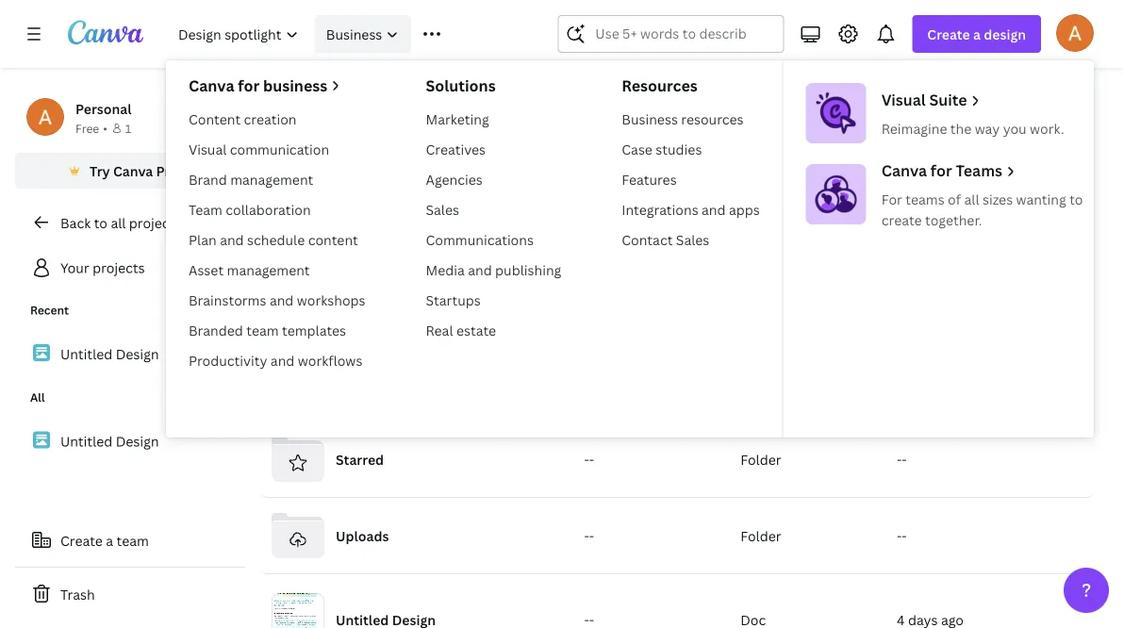 Task type: vqa. For each thing, say whether or not it's contained in the screenshot.
more
no



Task type: describe. For each thing, give the bounding box(es) containing it.
content creation
[[189, 110, 297, 128]]

together.
[[925, 211, 982, 229]]

plan
[[189, 231, 217, 249]]

features
[[622, 170, 677, 188]]

0 horizontal spatial sales
[[426, 200, 459, 218]]

teams
[[956, 160, 1003, 181]]

branded
[[189, 321, 243, 339]]

content
[[189, 110, 241, 128]]

reimagine
[[882, 119, 947, 137]]

contact sales
[[622, 231, 710, 249]]

case studies
[[622, 140, 702, 158]]

collaboration
[[226, 200, 311, 218]]

asset
[[189, 261, 224, 279]]

create a design button
[[912, 15, 1041, 53]]

projects inside back to all projects 'link'
[[129, 214, 181, 232]]

untitled inside untitled design doc
[[260, 320, 313, 338]]

content creation link
[[181, 104, 373, 134]]

business resources
[[622, 110, 744, 128]]

branded team templates link
[[181, 315, 373, 345]]

create for create a team
[[60, 532, 103, 549]]

media
[[426, 261, 465, 279]]

apps
[[729, 200, 760, 218]]

canva for business link
[[189, 75, 366, 96]]

plan and schedule content
[[189, 231, 358, 249]]

free •
[[75, 120, 107, 136]]

and for workflows
[[271, 351, 295, 369]]

solutions
[[426, 75, 496, 96]]

all button
[[260, 75, 292, 110]]

2 untitled design link from the top
[[15, 421, 245, 461]]

your projects
[[60, 259, 145, 277]]

communications link
[[418, 225, 569, 255]]

estate
[[456, 321, 496, 339]]

and for schedule
[[220, 231, 244, 249]]

business button
[[314, 15, 411, 53]]

real
[[426, 321, 453, 339]]

a for team
[[106, 532, 113, 549]]

0 horizontal spatial all
[[30, 390, 45, 405]]

to inside 'link'
[[94, 214, 107, 232]]

designs
[[424, 83, 474, 101]]

folders
[[330, 83, 378, 101]]

workflows
[[298, 351, 363, 369]]

design inside untitled design doc
[[317, 320, 360, 338]]

untitled for 1st the 'untitled design' link from the top of the page
[[60, 345, 113, 363]]

for for business
[[238, 75, 260, 96]]

and for publishing
[[468, 261, 492, 279]]

brand management link
[[181, 164, 373, 194]]

productivity and workflows
[[189, 351, 363, 369]]

schedule
[[247, 231, 305, 249]]

marketing
[[426, 110, 489, 128]]

you
[[1003, 119, 1027, 137]]

untitled for 2nd the 'untitled design' link from the top of the page
[[60, 432, 113, 450]]

creation
[[244, 110, 297, 128]]

back
[[60, 214, 91, 232]]

studies
[[656, 140, 702, 158]]

create a team button
[[15, 522, 245, 559]]

try canva pro button
[[15, 153, 245, 189]]

canva inside try canva pro button
[[113, 162, 153, 180]]

team inside business menu
[[246, 321, 279, 339]]

media and publishing
[[426, 261, 562, 279]]

way
[[975, 119, 1000, 137]]

designs button
[[416, 75, 481, 110]]

agencies link
[[418, 164, 569, 194]]

case
[[622, 140, 653, 158]]

workshops
[[297, 291, 366, 309]]

0 horizontal spatial recent
[[30, 302, 69, 318]]

brand
[[189, 170, 227, 188]]

resources
[[681, 110, 744, 128]]

business resources link
[[614, 104, 768, 134]]

features link
[[614, 164, 768, 194]]

reimagine the way you work.
[[882, 119, 1065, 137]]

for
[[882, 190, 903, 208]]

brainstorms and workshops
[[189, 291, 366, 309]]

and for workshops
[[270, 291, 294, 309]]

contact
[[622, 231, 673, 249]]

design for 1st the 'untitled design' link from the top of the page
[[116, 345, 159, 363]]

trash link
[[15, 575, 245, 613]]

creatives link
[[418, 134, 569, 164]]

1 horizontal spatial sales
[[676, 231, 710, 249]]

business menu
[[166, 60, 1124, 438]]

wanting
[[1016, 190, 1067, 208]]

asset management
[[189, 261, 310, 279]]

1 untitled design from the top
[[60, 345, 159, 363]]

communications
[[426, 231, 534, 249]]



Task type: locate. For each thing, give the bounding box(es) containing it.
canva for canva for teams
[[882, 160, 927, 181]]

back to all projects
[[60, 214, 181, 232]]

1 horizontal spatial a
[[974, 25, 981, 43]]

business up folders
[[326, 25, 382, 43]]

trash
[[60, 585, 95, 603]]

1
[[125, 120, 131, 136]]

visual communication
[[189, 140, 329, 158]]

free
[[75, 120, 99, 136]]

2 vertical spatial untitled
[[60, 432, 113, 450]]

canva
[[189, 75, 234, 96], [882, 160, 927, 181], [113, 162, 153, 180]]

0 horizontal spatial visual
[[189, 140, 227, 158]]

management
[[230, 170, 313, 188], [227, 261, 310, 279]]

pro
[[156, 162, 178, 180]]

canva right the try
[[113, 162, 153, 180]]

None search field
[[558, 15, 784, 53]]

1 vertical spatial projects
[[93, 259, 145, 277]]

team
[[189, 200, 223, 218]]

business for business resources
[[622, 110, 678, 128]]

real estate link
[[418, 315, 569, 345]]

branded team templates
[[189, 321, 346, 339]]

and up branded team templates link
[[270, 291, 294, 309]]

real estate
[[426, 321, 496, 339]]

management for brand management
[[230, 170, 313, 188]]

projects left plan
[[129, 214, 181, 232]]

and for apps
[[702, 200, 726, 218]]

all inside button
[[268, 83, 285, 101]]

asset management link
[[181, 255, 373, 285]]

uploads
[[336, 527, 389, 545]]

1 horizontal spatial visual
[[882, 90, 926, 110]]

a for design
[[974, 25, 981, 43]]

case studies link
[[614, 134, 768, 164]]

business
[[263, 75, 327, 96]]

sales down agencies
[[426, 200, 459, 218]]

1 horizontal spatial all
[[964, 190, 980, 208]]

projects inside your projects link
[[93, 259, 145, 277]]

try
[[90, 162, 110, 180]]

a inside button
[[106, 532, 113, 549]]

projects
[[129, 214, 181, 232], [93, 259, 145, 277]]

0 vertical spatial for
[[238, 75, 260, 96]]

create a team
[[60, 532, 149, 549]]

•
[[103, 120, 107, 136]]

plan and schedule content link
[[181, 225, 373, 255]]

canva up content
[[189, 75, 234, 96]]

business for business
[[326, 25, 382, 43]]

1 vertical spatial team
[[117, 532, 149, 549]]

of
[[948, 190, 961, 208]]

untitled design link
[[15, 334, 245, 374], [15, 421, 245, 461]]

startups
[[426, 291, 481, 309]]

create for create a design
[[928, 25, 970, 43]]

0 horizontal spatial for
[[238, 75, 260, 96]]

publishing
[[495, 261, 562, 279]]

create inside dropdown button
[[928, 25, 970, 43]]

0 horizontal spatial canva
[[113, 162, 153, 180]]

apple lee image
[[1056, 14, 1094, 52]]

1 horizontal spatial create
[[928, 25, 970, 43]]

suite
[[930, 90, 967, 110]]

sales down integrations and apps "link"
[[676, 231, 710, 249]]

0 vertical spatial create
[[928, 25, 970, 43]]

to right back
[[94, 214, 107, 232]]

create inside button
[[60, 532, 103, 549]]

productivity
[[189, 351, 267, 369]]

folders button
[[323, 75, 386, 110]]

brainstorms
[[189, 291, 266, 309]]

team collaboration
[[189, 200, 311, 218]]

templates
[[282, 321, 346, 339]]

teams
[[906, 190, 945, 208]]

sales
[[426, 200, 459, 218], [676, 231, 710, 249]]

2 vertical spatial design
[[116, 432, 159, 450]]

1 vertical spatial design
[[116, 345, 159, 363]]

0 horizontal spatial team
[[117, 532, 149, 549]]

1 horizontal spatial team
[[246, 321, 279, 339]]

0 vertical spatial untitled design
[[60, 345, 159, 363]]

2 untitled design from the top
[[60, 432, 159, 450]]

all
[[964, 190, 980, 208], [111, 214, 126, 232]]

back to all projects link
[[15, 204, 245, 241]]

sizes
[[983, 190, 1013, 208]]

agencies
[[426, 170, 483, 188]]

1 vertical spatial all
[[111, 214, 126, 232]]

0 vertical spatial projects
[[129, 214, 181, 232]]

management inside 'link'
[[230, 170, 313, 188]]

0 vertical spatial untitled
[[260, 320, 313, 338]]

management for asset management
[[227, 261, 310, 279]]

1 vertical spatial sales
[[676, 231, 710, 249]]

folder for uploads
[[741, 527, 782, 545]]

1 vertical spatial visual
[[189, 140, 227, 158]]

1 vertical spatial to
[[94, 214, 107, 232]]

1 vertical spatial untitled
[[60, 345, 113, 363]]

1 vertical spatial management
[[227, 261, 310, 279]]

top level navigation element
[[166, 15, 1124, 438], [166, 15, 1124, 438]]

canva for canva for business
[[189, 75, 234, 96]]

canva inside the "canva for business" link
[[189, 75, 234, 96]]

2 folder from the top
[[741, 527, 782, 545]]

1 horizontal spatial canva
[[189, 75, 234, 96]]

and right plan
[[220, 231, 244, 249]]

create a design
[[928, 25, 1026, 43]]

visual up brand
[[189, 140, 227, 158]]

-
[[584, 450, 589, 468], [589, 450, 594, 468], [897, 450, 902, 468], [902, 450, 907, 468], [584, 527, 589, 545], [589, 527, 594, 545], [897, 527, 902, 545], [902, 527, 907, 545]]

1 horizontal spatial all
[[268, 83, 285, 101]]

business up case studies
[[622, 110, 678, 128]]

to
[[1070, 190, 1083, 208], [94, 214, 107, 232]]

visual suite
[[882, 90, 967, 110]]

0 vertical spatial design
[[317, 320, 360, 338]]

0 vertical spatial business
[[326, 25, 382, 43]]

0 horizontal spatial business
[[326, 25, 382, 43]]

recent down your on the top left
[[30, 302, 69, 318]]

visual for visual communication
[[189, 140, 227, 158]]

1 vertical spatial business
[[622, 110, 678, 128]]

visual up reimagine on the top right
[[882, 90, 926, 110]]

for
[[238, 75, 260, 96], [931, 160, 952, 181]]

a up the "trash" link
[[106, 532, 113, 549]]

0 vertical spatial to
[[1070, 190, 1083, 208]]

1 vertical spatial untitled design
[[60, 432, 159, 450]]

visual for visual suite
[[882, 90, 926, 110]]

canva for business
[[189, 75, 327, 96]]

projects right your on the top left
[[93, 259, 145, 277]]

personal
[[75, 100, 132, 117]]

contact sales link
[[614, 225, 768, 255]]

design for 2nd the 'untitled design' link from the top of the page
[[116, 432, 159, 450]]

a left design
[[974, 25, 981, 43]]

and down branded team templates link
[[271, 351, 295, 369]]

all inside 'link'
[[111, 214, 126, 232]]

recent down content creation link
[[260, 134, 339, 165]]

business inside dropdown button
[[326, 25, 382, 43]]

1 horizontal spatial business
[[622, 110, 678, 128]]

for up of in the right top of the page
[[931, 160, 952, 181]]

1 folder from the top
[[741, 450, 782, 468]]

1 vertical spatial a
[[106, 532, 113, 549]]

all inside for teams of all sizes wanting to create together.
[[964, 190, 980, 208]]

for teams of all sizes wanting to create together.
[[882, 190, 1083, 229]]

to right wanting
[[1070, 190, 1083, 208]]

marketing link
[[418, 104, 569, 134]]

1 vertical spatial create
[[60, 532, 103, 549]]

0 horizontal spatial all
[[111, 214, 126, 232]]

folder for starred
[[741, 450, 782, 468]]

a inside dropdown button
[[974, 25, 981, 43]]

create up trash at the left of page
[[60, 532, 103, 549]]

your
[[60, 259, 89, 277]]

all
[[268, 83, 285, 101], [30, 390, 45, 405]]

0 vertical spatial all
[[964, 190, 980, 208]]

create left design
[[928, 25, 970, 43]]

0 vertical spatial management
[[230, 170, 313, 188]]

0 vertical spatial team
[[246, 321, 279, 339]]

management up collaboration
[[230, 170, 313, 188]]

team up doc
[[246, 321, 279, 339]]

a
[[974, 25, 981, 43], [106, 532, 113, 549]]

2 horizontal spatial canva
[[882, 160, 927, 181]]

management down "plan and schedule content"
[[227, 261, 310, 279]]

1 horizontal spatial to
[[1070, 190, 1083, 208]]

1 untitled design link from the top
[[15, 334, 245, 374]]

0 vertical spatial visual
[[882, 90, 926, 110]]

for for teams
[[931, 160, 952, 181]]

starred
[[336, 450, 384, 468]]

and left apps
[[702, 200, 726, 218]]

0 vertical spatial recent
[[260, 134, 339, 165]]

create
[[928, 25, 970, 43], [60, 532, 103, 549]]

canva for teams
[[882, 160, 1003, 181]]

team up the "trash" link
[[117, 532, 149, 549]]

Search search field
[[596, 16, 746, 52]]

0 horizontal spatial to
[[94, 214, 107, 232]]

recent
[[260, 134, 339, 165], [30, 302, 69, 318]]

1 horizontal spatial recent
[[260, 134, 339, 165]]

0 vertical spatial untitled design link
[[15, 334, 245, 374]]

untitled design button
[[260, 318, 360, 341]]

integrations and apps link
[[614, 194, 768, 225]]

business inside menu
[[622, 110, 678, 128]]

1 vertical spatial for
[[931, 160, 952, 181]]

0 vertical spatial sales
[[426, 200, 459, 218]]

team inside button
[[117, 532, 149, 549]]

1 vertical spatial recent
[[30, 302, 69, 318]]

0 horizontal spatial a
[[106, 532, 113, 549]]

productivity and workflows link
[[181, 345, 373, 375]]

integrations and apps
[[622, 200, 760, 218]]

integrations
[[622, 200, 699, 218]]

1 vertical spatial untitled design link
[[15, 421, 245, 461]]

to inside for teams of all sizes wanting to create together.
[[1070, 190, 1083, 208]]

the
[[951, 119, 972, 137]]

1 vertical spatial folder
[[741, 527, 782, 545]]

untitled design doc
[[260, 320, 360, 358]]

design
[[984, 25, 1026, 43]]

content
[[308, 231, 358, 249]]

for left all button
[[238, 75, 260, 96]]

resources
[[622, 75, 698, 96]]

all right of in the right top of the page
[[964, 190, 980, 208]]

all right back
[[111, 214, 126, 232]]

0 vertical spatial folder
[[741, 450, 782, 468]]

0 horizontal spatial create
[[60, 532, 103, 549]]

0 vertical spatial a
[[974, 25, 981, 43]]

and down communications
[[468, 261, 492, 279]]

doc
[[260, 343, 282, 358]]

media and publishing link
[[418, 255, 569, 285]]

1 horizontal spatial for
[[931, 160, 952, 181]]

canva up for in the top of the page
[[882, 160, 927, 181]]

communication
[[230, 140, 329, 158]]

1 vertical spatial all
[[30, 390, 45, 405]]

0 vertical spatial all
[[268, 83, 285, 101]]

work.
[[1030, 119, 1065, 137]]

brand management
[[189, 170, 313, 188]]



